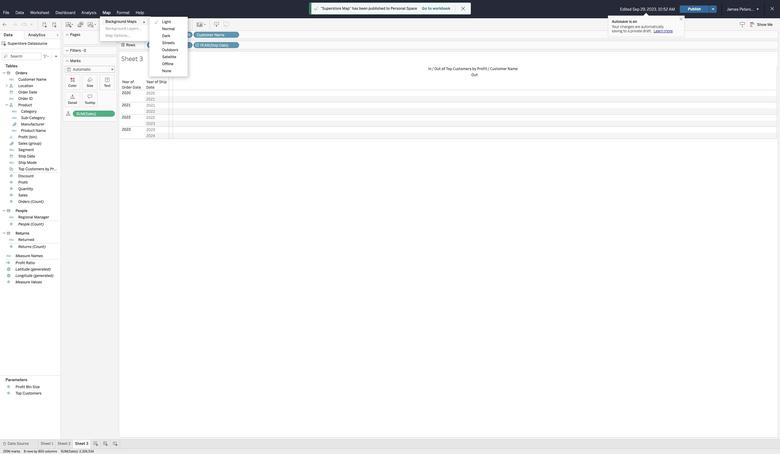 Task type: locate. For each thing, give the bounding box(es) containing it.
to left the a
[[624, 29, 627, 33]]

space
[[407, 6, 418, 11]]

collapse image
[[56, 33, 59, 37]]

people for people (count)
[[18, 222, 30, 227]]

show
[[758, 23, 767, 27]]

2022, Year of Ship Date. Press Space to toggle selection. Press Escape to go back to the left margin. Use arrow keys to navigate headers text field
[[145, 108, 169, 114], [145, 114, 169, 120]]

james
[[728, 7, 739, 11]]

sum(sales):
[[61, 450, 79, 454]]

profit for profit (bin)
[[18, 135, 28, 139]]

sales down quantity
[[18, 193, 28, 198]]

1 date) from the left
[[175, 43, 184, 48]]

product down order id
[[18, 103, 32, 107]]

0 vertical spatial ship
[[18, 154, 26, 159]]

sheet 3 up 'sum(sales): 2,326,534'
[[75, 442, 88, 446]]

sales up segment
[[18, 142, 28, 146]]

1 vertical spatial background
[[106, 27, 126, 31]]

/
[[433, 66, 434, 71], [489, 66, 490, 71]]

(count) for people (count)
[[31, 222, 44, 227]]

Aaron Bergman, Customer Name. Press Space to toggle selection. Press Escape to go back to the left margin. Use arrow keys to navigate headers text field
[[173, 78, 174, 90]]

sheet 3
[[121, 54, 143, 63], [75, 442, 88, 446]]

0 horizontal spatial date)
[[175, 43, 184, 48]]

streets
[[162, 41, 175, 45]]

superstore up search text field on the left
[[8, 41, 27, 46]]

(generated) for latitude (generated)
[[31, 268, 51, 272]]

ship down "ship date" in the left top of the page
[[18, 161, 26, 165]]

publish button
[[681, 5, 710, 13]]

1 vertical spatial order
[[18, 97, 28, 101]]

measure names
[[16, 254, 43, 258]]

text
[[104, 84, 111, 88]]

orders
[[16, 71, 27, 75], [18, 200, 30, 204]]

to inside alert
[[387, 6, 390, 11]]

measure for measure values
[[16, 280, 30, 285]]

2 vertical spatial (count)
[[33, 245, 46, 249]]

1 vertical spatial (generated)
[[33, 274, 54, 278]]

date up id
[[29, 90, 37, 95]]

0 vertical spatial product
[[18, 103, 32, 107]]

0 horizontal spatial sheet 3
[[75, 442, 88, 446]]

ship
[[18, 154, 26, 159], [18, 161, 26, 165]]

size up tooltip
[[87, 84, 93, 88]]

2 date) from the left
[[219, 43, 229, 48]]

0 horizontal spatial customer
[[18, 77, 35, 82]]

returns up returned
[[16, 232, 29, 236]]

product up profit (bin) at the left top of page
[[21, 129, 35, 133]]

replay animation image up analytics
[[30, 22, 34, 26]]

learn
[[654, 29, 664, 33]]

1 vertical spatial measure
[[16, 280, 30, 285]]

2022, year of ship date. press space to toggle selection. press escape to go back to the left margin. use arrow keys to navigate headers text field down 2021, year of ship date. press space to toggle selection. press escape to go back to the left margin. use arrow keys to navigate headers text field
[[145, 108, 169, 114]]

data down undo image
[[4, 33, 13, 37]]

show labels image
[[160, 22, 166, 28]]

to for saving
[[624, 29, 627, 33]]

background inside menu item
[[106, 20, 126, 24]]

customer name up year(ship
[[197, 33, 225, 37]]

ship for ship mode
[[18, 161, 26, 165]]

2 order from the top
[[18, 97, 28, 101]]

/ up the out, in / out of top customers by profit. press space to toggle selection. press escape to go back to the left margin. use arrow keys to navigate headers text field
[[489, 66, 490, 71]]

Alan Shonely, Customer Name. Press Space to toggle selection. Press Escape to go back to the left margin. Use arrow keys to navigate headers text field
[[183, 78, 184, 90]]

(count) up regional manager
[[31, 200, 44, 204]]

customer name up location
[[18, 77, 47, 82]]

sales
[[18, 142, 28, 146], [18, 193, 28, 198]]

map left go
[[405, 6, 415, 12]]

2 background from the top
[[106, 27, 126, 31]]

(count)
[[31, 200, 44, 204], [31, 222, 44, 227], [33, 245, 46, 249]]

map up swap rows and columns icon
[[103, 10, 111, 15]]

3
[[139, 54, 143, 63], [86, 442, 88, 446]]

0 vertical spatial orders
[[16, 71, 27, 75]]

date) right year(ship
[[219, 43, 229, 48]]

1 background from the top
[[106, 20, 126, 24]]

2020, Year of Ship Date. Press Space to toggle selection. Press Escape to go back to the left margin. Use arrow keys to navigate headers text field
[[145, 90, 169, 96]]

year(ship
[[200, 43, 219, 48]]

0 vertical spatial sales
[[18, 142, 28, 146]]

background maps menu item
[[102, 18, 149, 25]]

sheet left 1
[[41, 442, 51, 446]]

/ right the in
[[433, 66, 434, 71]]

1 vertical spatial customer
[[491, 66, 507, 71]]

satellite
[[162, 55, 176, 59]]

0 vertical spatial returns
[[16, 232, 29, 236]]

10:52
[[659, 7, 669, 11]]

columns
[[126, 33, 142, 37]]

replay animation image right redo image
[[21, 22, 27, 28]]

1 horizontal spatial sheet 3
[[121, 54, 143, 63]]

(generated) up values
[[33, 274, 54, 278]]

2 ship from the top
[[18, 161, 26, 165]]

to use edit in desktop, save the workbook outside of personal space image
[[224, 22, 230, 28]]

0 horizontal spatial superstore
[[8, 41, 27, 46]]

0 vertical spatial customer name
[[197, 33, 225, 37]]

data up redo image
[[15, 10, 24, 15]]

2 measure from the top
[[16, 280, 30, 285]]

1 horizontal spatial size
[[87, 84, 93, 88]]

category
[[21, 110, 37, 114], [29, 116, 45, 120]]

ship date
[[18, 154, 35, 159]]

order left id
[[18, 97, 28, 101]]

returns
[[16, 232, 29, 236], [18, 245, 32, 249]]

customer up the out, in / out of top customers by profit. press space to toggle selection. press escape to go back to the left margin. use arrow keys to navigate headers text field
[[491, 66, 507, 71]]

people
[[16, 209, 27, 213], [18, 222, 30, 227]]

1 / from the left
[[433, 66, 434, 71]]

1 vertical spatial top
[[18, 167, 24, 171]]

1 vertical spatial sales
[[18, 193, 28, 198]]

go to workbook link
[[422, 6, 451, 11]]

regional manager
[[18, 215, 49, 220]]

undo image
[[2, 22, 8, 28]]

1 horizontal spatial /
[[489, 66, 490, 71]]

year(order
[[153, 43, 174, 48]]

rows
[[126, 43, 135, 47]]

1 horizontal spatial customer
[[197, 33, 214, 37]]

datasource
[[28, 41, 47, 46]]

Adam Hart, Customer Name. Press Space to toggle selection. Press Escape to go back to the left margin. Use arrow keys to navigate headers text field
[[176, 78, 177, 90]]

1 vertical spatial customer name
[[18, 77, 47, 82]]

0 vertical spatial superstore
[[378, 6, 404, 12]]

to for published
[[387, 6, 390, 11]]

1 order from the top
[[18, 90, 28, 95]]

superstore left space
[[378, 6, 404, 12]]

2 sales from the top
[[18, 193, 28, 198]]

close image
[[679, 16, 685, 22]]

your changes are automatically saving to a private draft.
[[613, 25, 664, 33]]

1 horizontal spatial superstore
[[378, 6, 404, 12]]

0 vertical spatial order
[[18, 90, 28, 95]]

category up "sub-"
[[21, 110, 37, 114]]

profit
[[478, 66, 488, 71], [18, 135, 28, 139], [50, 167, 60, 171], [18, 181, 28, 185], [16, 261, 25, 265], [16, 385, 25, 390]]

1 measure from the top
[[16, 254, 30, 258]]

success image
[[314, 6, 319, 11]]

0 horizontal spatial size
[[33, 385, 40, 390]]

filters
[[70, 49, 81, 53]]

background for background layers... map options...
[[106, 27, 126, 31]]

Alice McCarthy, Customer Name. Press Space to toggle selection. Press Escape to go back to the left margin. Use arrow keys to navigate headers text field
[[189, 78, 190, 90]]

3 down columns
[[139, 54, 143, 63]]

0 horizontal spatial replay animation image
[[21, 22, 27, 28]]

1 ship from the top
[[18, 154, 26, 159]]

manager
[[34, 215, 49, 220]]

0 vertical spatial (count)
[[31, 200, 44, 204]]

show me
[[758, 23, 774, 27]]

saving
[[613, 29, 623, 33]]

profit for profit bin size
[[16, 385, 25, 390]]

1 vertical spatial ship
[[18, 161, 26, 165]]

replay animation image
[[21, 22, 27, 28], [30, 22, 34, 26]]

3 up 2,326,534
[[86, 442, 88, 446]]

date) for year(order date)
[[175, 43, 184, 48]]

background layers... map options...
[[106, 27, 142, 38]]

sheet 3 down rows
[[121, 54, 143, 63]]

data guide image
[[740, 21, 746, 27]]

customers down mode
[[25, 167, 44, 171]]

0 horizontal spatial to
[[387, 6, 390, 11]]

0 vertical spatial sheet 3
[[121, 54, 143, 63]]

0 vertical spatial people
[[16, 209, 27, 213]]

orders down quantity
[[18, 200, 30, 204]]

customers up the out, in / out of top customers by profit. press space to toggle selection. press escape to go back to the left margin. use arrow keys to navigate headers text field
[[453, 66, 472, 71]]

to left personal
[[387, 6, 390, 11]]

date for order date
[[29, 90, 37, 95]]

measure up profit ratio
[[16, 254, 30, 258]]

people up regional
[[16, 209, 27, 213]]

0 horizontal spatial 3
[[86, 442, 88, 446]]

sheet down rows
[[121, 54, 138, 63]]

2021, Year of Ship Date. Press Space to toggle selection. Press Escape to go back to the left margin. Use arrow keys to navigate headers text field
[[145, 96, 169, 102]]

customers down bin
[[23, 392, 42, 396]]

order date
[[18, 90, 37, 95]]

autosave
[[613, 20, 629, 24]]

returns down returned
[[18, 245, 32, 249]]

sales for sales (group)
[[18, 142, 28, 146]]

orders for orders (count)
[[18, 200, 30, 204]]

0 vertical spatial (generated)
[[31, 268, 51, 272]]

people for people
[[16, 209, 27, 213]]

bin
[[26, 385, 32, 390]]

map down swap rows and columns icon
[[106, 34, 113, 38]]

customers for top customers by profit
[[25, 167, 44, 171]]

2 vertical spatial data
[[8, 442, 16, 446]]

1 vertical spatial sheet 3
[[75, 442, 88, 446]]

profit bin size
[[16, 385, 40, 390]]

2
[[69, 442, 71, 446]]

"superstore map" has been published to personal space alert
[[321, 6, 418, 11]]

ship down segment
[[18, 154, 26, 159]]

2 horizontal spatial to
[[624, 29, 627, 33]]

1 vertical spatial product
[[21, 129, 35, 133]]

sheet 1
[[41, 442, 53, 446]]

1 vertical spatial date
[[27, 154, 35, 159]]

sheet 2
[[58, 442, 71, 446]]

changes
[[621, 25, 635, 29]]

new data source image
[[42, 22, 48, 28]]

1 vertical spatial returns
[[18, 245, 32, 249]]

1 vertical spatial (count)
[[31, 222, 44, 227]]

0 horizontal spatial customer name
[[18, 77, 47, 82]]

year(order date)
[[153, 43, 184, 48]]

order up order id
[[18, 90, 28, 95]]

Hunter Lopez, Customer Name. Press Space to toggle selection. Press Escape to go back to the left margin. Use arrow keys to navigate headers text field
[[170, 78, 171, 90]]

more
[[665, 29, 674, 33]]

published
[[369, 6, 386, 11]]

go
[[422, 6, 427, 11]]

0 horizontal spatial /
[[433, 66, 434, 71]]

29,
[[641, 7, 647, 11]]

Alan Dominguez, Customer Name. Press Space to toggle selection. Press Escape to go back to the left margin. Use arrow keys to navigate headers text field
[[180, 78, 181, 90]]

measure down longitude on the left of page
[[16, 280, 30, 285]]

customer up location
[[18, 77, 35, 82]]

to right go
[[428, 6, 432, 11]]

date
[[29, 90, 37, 95], [27, 154, 35, 159]]

Search text field
[[2, 53, 41, 60]]

orders down tables
[[16, 71, 27, 75]]

category up manufacturer
[[29, 116, 45, 120]]

columns
[[45, 450, 57, 454]]

0 vertical spatial 3
[[139, 54, 143, 63]]

(generated) up longitude (generated)
[[31, 268, 51, 272]]

tables
[[5, 64, 18, 68]]

date for ship date
[[27, 154, 35, 159]]

people down regional
[[18, 222, 30, 227]]

top down "profit bin size"
[[16, 392, 22, 396]]

1 horizontal spatial date)
[[219, 43, 229, 48]]

analysis
[[82, 10, 97, 15]]

(count) up names
[[33, 245, 46, 249]]

top up discount
[[18, 167, 24, 171]]

sum(sales)
[[76, 112, 96, 116]]

0 vertical spatial measure
[[16, 254, 30, 258]]

map options... menu item
[[102, 32, 149, 39]]

1 horizontal spatial customer name
[[197, 33, 225, 37]]

2020, Year of Order Date. Press Space to toggle selection. Press Escape to go back to the left margin. Use arrow keys to navigate headers text field
[[120, 90, 145, 102]]

superstore
[[378, 6, 404, 12], [8, 41, 27, 46]]

(generated) for longitude (generated)
[[33, 274, 54, 278]]

in
[[429, 66, 432, 71]]

order for order id
[[18, 97, 28, 101]]

top right of on the right
[[446, 66, 453, 71]]

2 vertical spatial top
[[16, 392, 22, 396]]

background inside background layers... map options...
[[106, 27, 126, 31]]

customers down fit "image"
[[172, 33, 190, 37]]

1 vertical spatial people
[[18, 222, 30, 227]]

0 vertical spatial date
[[29, 90, 37, 95]]

product
[[18, 103, 32, 107], [21, 129, 35, 133]]

measure
[[16, 254, 30, 258], [16, 280, 30, 285]]

1 vertical spatial superstore
[[8, 41, 27, 46]]

1 vertical spatial 3
[[86, 442, 88, 446]]

0
[[84, 49, 86, 53]]

latitude
[[16, 268, 30, 272]]

name
[[215, 33, 225, 37], [508, 66, 518, 71], [36, 77, 47, 82], [36, 129, 46, 133]]

data up 2596 marks at the bottom
[[8, 442, 16, 446]]

Aleksandra Gannaway, Customer Name. Press Space to toggle selection. Press Escape to go back to the left margin. Use arrow keys to navigate headers text field
[[186, 78, 187, 90]]

to inside the 'your changes are automatically saving to a private draft.'
[[624, 29, 627, 33]]

new worksheet image
[[65, 22, 74, 28]]

0 vertical spatial customer
[[197, 33, 214, 37]]

"superstore
[[321, 6, 342, 11]]

date up mode
[[27, 154, 35, 159]]

light
[[162, 20, 171, 24]]

2023, Year of Ship Date. Press Space to toggle selection. Press Escape to go back to the left margin. Use arrow keys to navigate headers text field
[[145, 127, 169, 133]]

autosave is on
[[613, 20, 638, 24]]

2 horizontal spatial customer
[[491, 66, 507, 71]]

size right bin
[[33, 385, 40, 390]]

0 vertical spatial background
[[106, 20, 126, 24]]

1 vertical spatial orders
[[18, 200, 30, 204]]

customer up year(ship
[[197, 33, 214, 37]]

1 sales from the top
[[18, 142, 28, 146]]

to
[[387, 6, 390, 11], [428, 6, 432, 11], [624, 29, 627, 33]]

data source
[[8, 442, 29, 446]]

(count) down regional manager
[[31, 222, 44, 227]]

date) up outdoors
[[175, 43, 184, 48]]

2022, year of ship date. press space to toggle selection. press escape to go back to the left margin. use arrow keys to navigate headers text field up 2023, year of ship date. press space to toggle selection. press escape to go back to the left margin. use arrow keys to navigate headers text box
[[145, 114, 169, 120]]

in / out of top customers by profit  /  customer name
[[429, 66, 518, 71]]



Task type: describe. For each thing, give the bounding box(es) containing it.
a
[[628, 29, 630, 33]]

superstore for superstore map
[[378, 6, 404, 12]]

source
[[17, 442, 29, 446]]

sub-
[[21, 116, 29, 120]]

1 horizontal spatial replay animation image
[[30, 22, 34, 26]]

1 horizontal spatial to
[[428, 6, 432, 11]]

orders for orders
[[16, 71, 27, 75]]

Alan Hwang, Customer Name. Press Space to toggle selection. Press Escape to go back to the left margin. Use arrow keys to navigate headers text field
[[182, 78, 183, 90]]

your
[[613, 25, 620, 29]]

superstore datasource
[[8, 41, 47, 46]]

background for background maps
[[106, 20, 126, 24]]

1 2022, year of ship date. press space to toggle selection. press escape to go back to the left margin. use arrow keys to navigate headers text field from the top
[[145, 108, 169, 114]]

top for top customers
[[16, 392, 22, 396]]

swap rows and columns image
[[105, 22, 111, 28]]

Zuschuss Carroll, Customer Name. Press Space to toggle selection. Press Escape to go back to the left margin. Use arrow keys to navigate headers text field
[[776, 78, 777, 90]]

marks
[[70, 59, 81, 63]]

personal
[[391, 6, 406, 11]]

totals image
[[134, 22, 141, 28]]

0 vertical spatial data
[[15, 10, 24, 15]]

0 vertical spatial top
[[446, 66, 453, 71]]

returns (count)
[[18, 245, 46, 249]]

(count) for returns (count)
[[33, 245, 46, 249]]

in/out(top
[[150, 33, 171, 37]]

layers...
[[127, 27, 142, 31]]

sort ascending image
[[114, 22, 120, 28]]

profit ratio
[[16, 261, 35, 265]]

2021, Year of Ship Date. Press Space to toggle selection. Press Escape to go back to the left margin. Use arrow keys to navigate headers text field
[[145, 102, 169, 108]]

Alejandro Grove, Customer Name. Press Space to toggle selection. Press Escape to go back to the left margin. Use arrow keys to navigate headers text field
[[185, 78, 186, 90]]

sep
[[633, 7, 640, 11]]

show me button
[[748, 20, 779, 29]]

profit for profit ratio
[[16, 261, 25, 265]]

Sanjit Chand, Customer Name. Press Space to toggle selection. Press Escape to go back to the left margin. Use arrow keys to navigate headers text field
[[171, 78, 172, 90]]

by for 800
[[34, 450, 37, 454]]

dark
[[162, 34, 170, 38]]

2023, Year of Ship Date. Press Space to toggle selection. Press Escape to go back to the left margin. Use arrow keys to navigate headers text field
[[145, 120, 169, 127]]

sort descending image
[[124, 22, 130, 28]]

2 2022, year of ship date. press space to toggle selection. press escape to go back to the left margin. use arrow keys to navigate headers text field from the top
[[145, 114, 169, 120]]

parameters
[[5, 378, 27, 383]]

Adrian Hane, Customer Name. Press Space to toggle selection. Press Escape to go back to the left margin. Use arrow keys to navigate headers text field
[[177, 78, 178, 90]]

normal
[[162, 27, 175, 31]]

none
[[162, 69, 171, 73]]

been
[[360, 6, 368, 11]]

maps
[[127, 20, 137, 24]]

ratio
[[26, 261, 35, 265]]

Out, In / Out of Top Customers by Profit. Press Space to toggle selection. Press Escape to go back to the left margin. Use arrow keys to navigate headers text field
[[173, 72, 778, 78]]

tooltip
[[85, 101, 95, 105]]

2 vertical spatial customer
[[18, 77, 35, 82]]

Aimee Bixby, Customer Name. Press Space to toggle selection. Press Escape to go back to the left margin. Use arrow keys to navigate headers text field
[[179, 78, 180, 90]]

measure for measure names
[[16, 254, 30, 258]]

segment
[[18, 148, 34, 152]]

superstore for superstore datasource
[[8, 41, 27, 46]]

rows
[[26, 450, 33, 454]]

background layers... menu item
[[102, 25, 149, 32]]

file
[[3, 10, 9, 15]]

returns for returns
[[16, 232, 29, 236]]

1 vertical spatial category
[[29, 116, 45, 120]]

are
[[636, 25, 641, 29]]

(count) for orders (count)
[[31, 200, 44, 204]]

learn more
[[654, 29, 674, 33]]

sales for sales
[[18, 193, 28, 198]]

customers for top customers
[[23, 392, 42, 396]]

clear sheet image
[[87, 22, 97, 28]]

superstore map
[[378, 6, 415, 12]]

product name
[[21, 129, 46, 133]]

1 vertical spatial data
[[4, 33, 13, 37]]

ship mode
[[18, 161, 37, 165]]

1 vertical spatial size
[[33, 385, 40, 390]]

values
[[31, 280, 42, 285]]

2 / from the left
[[489, 66, 490, 71]]

peterson
[[740, 7, 756, 11]]

sales (group)
[[18, 142, 41, 146]]

Aaron Smayling, Customer Name. Press Space to toggle selection. Press Escape to go back to the left margin. Use arrow keys to navigate headers text field
[[174, 78, 175, 90]]

sheet left 2
[[58, 442, 68, 446]]

date) for year(ship date)
[[219, 43, 229, 48]]

manufacturer
[[21, 122, 44, 127]]

profit (bin)
[[18, 135, 37, 139]]

marks. press enter to open the view data window.. use arrow keys to navigate data visualization elements. image
[[169, 90, 778, 139]]

1 horizontal spatial 3
[[139, 54, 143, 63]]

2,326,534
[[79, 450, 94, 454]]

marks
[[11, 450, 20, 454]]

0 vertical spatial size
[[87, 84, 93, 88]]

sheet up 'sum(sales): 2,326,534'
[[75, 442, 85, 446]]

edited
[[621, 7, 632, 11]]

by for profit)
[[191, 33, 195, 37]]

quantity
[[18, 187, 33, 191]]

2023, Year of Order Date. Press Space to toggle selection. Press Escape to go back to the left margin. Use arrow keys to navigate headers text field
[[120, 127, 145, 139]]

is
[[630, 20, 632, 24]]

longitude
[[16, 274, 33, 278]]

0 vertical spatial category
[[21, 110, 37, 114]]

format workbook image
[[169, 22, 175, 28]]

(bin)
[[29, 135, 37, 139]]

id
[[29, 97, 33, 101]]

has
[[352, 6, 359, 11]]

am
[[670, 7, 676, 11]]

location
[[18, 84, 33, 88]]

in/out(top customers by profit)
[[150, 33, 207, 37]]

private
[[631, 29, 643, 33]]

duplicate image
[[77, 22, 84, 28]]

returns for returns (count)
[[18, 245, 32, 249]]

order for order date
[[18, 90, 28, 95]]

Alex Grayson, Customer Name. Press Space to toggle selection. Press Escape to go back to the left margin. Use arrow keys to navigate headers text field
[[188, 78, 189, 90]]

mode
[[27, 161, 37, 165]]

In, In / Out of Top Customers by Profit. Press Space to toggle selection. Press Escape to go back to the left margin. Use arrow keys to navigate headers text field
[[169, 72, 173, 78]]

profit for profit
[[18, 181, 28, 185]]

top customers
[[16, 392, 42, 396]]

800
[[38, 450, 44, 454]]

learn more link
[[653, 29, 674, 33]]

highlight image
[[149, 22, 156, 28]]

dashboard
[[56, 10, 75, 15]]

analytics
[[28, 33, 45, 37]]

worksheet
[[30, 10, 50, 15]]

2022, Year of Order Date. Press Space to toggle selection. Press Escape to go back to the left margin. Use arrow keys to navigate headers text field
[[120, 114, 145, 127]]

·
[[82, 49, 83, 53]]

ship for ship date
[[18, 154, 26, 159]]

2023,
[[648, 7, 658, 11]]

help
[[136, 10, 144, 15]]

edited sep 29, 2023, 10:52 am
[[621, 7, 676, 11]]

orders (count)
[[18, 200, 44, 204]]

map"
[[343, 6, 352, 11]]

fit image
[[179, 22, 189, 28]]

top for top customers by profit
[[18, 167, 24, 171]]

download image
[[214, 22, 220, 28]]

offline
[[162, 62, 174, 66]]

2024, Year of Ship Date. Press Space to toggle selection. Press Escape to go back to the left margin. Use arrow keys to navigate headers text field
[[145, 133, 169, 139]]

light normal dark streets outdoors satellite offline none
[[162, 20, 178, 73]]

2021, Year of Order Date. Press Space to toggle selection. Press Escape to go back to the left margin. Use arrow keys to navigate headers text field
[[120, 102, 145, 114]]

product for product name
[[21, 129, 35, 133]]

redo image
[[12, 22, 18, 28]]

go to workbook
[[422, 6, 451, 11]]

pause auto updates image
[[52, 22, 58, 28]]

show/hide cards image
[[196, 22, 206, 28]]

outdoors
[[162, 48, 178, 52]]

product for product
[[18, 103, 32, 107]]

map inside background layers... map options...
[[106, 34, 113, 38]]

names
[[31, 254, 43, 258]]

workbook
[[433, 6, 451, 11]]

1
[[52, 442, 53, 446]]

year(ship date)
[[200, 43, 229, 48]]

draft
[[365, 7, 373, 11]]

detail
[[68, 101, 77, 105]]

Allen Goldenen, Customer Name. Press Space to toggle selection. Press Escape to go back to the left margin. Use arrow keys to navigate headers text field
[[191, 78, 192, 90]]

customers for in/out(top customers by profit)
[[172, 33, 190, 37]]

color
[[68, 84, 77, 88]]

sub-category
[[21, 116, 45, 120]]

by for profit
[[45, 167, 49, 171]]

me
[[768, 23, 774, 27]]

order id
[[18, 97, 33, 101]]



Task type: vqa. For each thing, say whether or not it's contained in the screenshot.
the marks
yes



